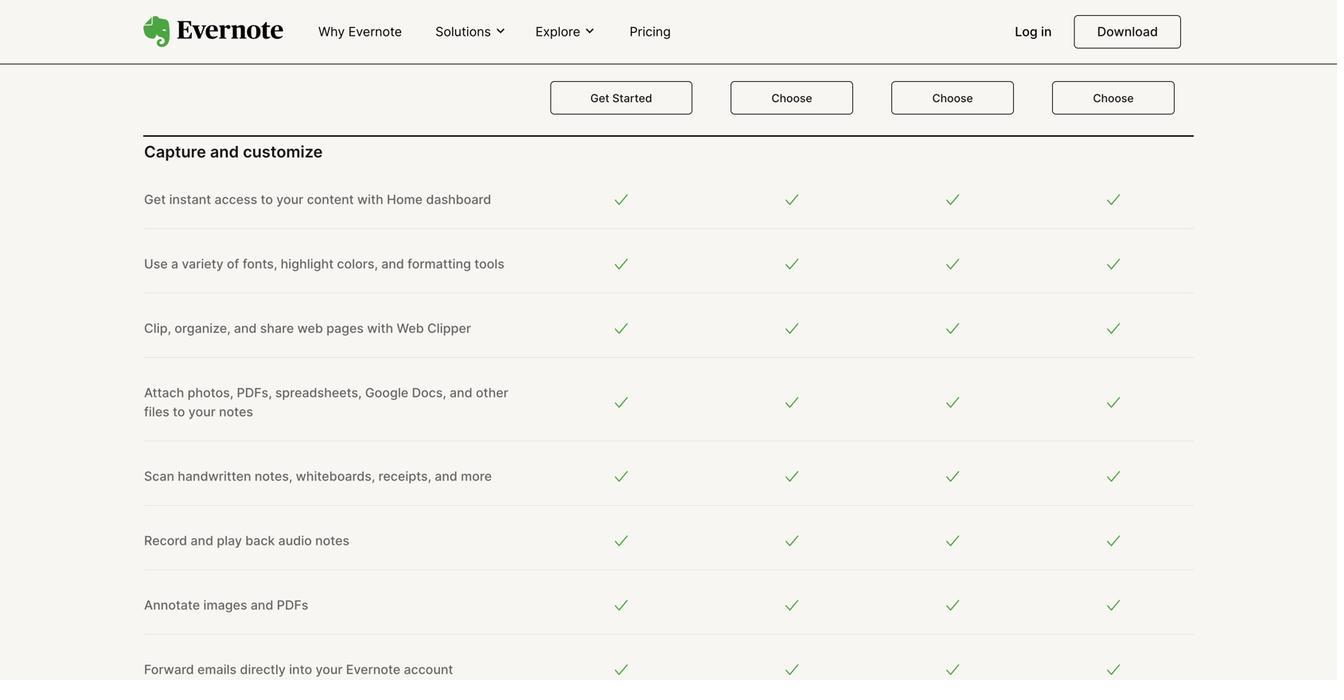 Task type: locate. For each thing, give the bounding box(es) containing it.
evernote left account
[[346, 662, 400, 677]]

with left home
[[357, 192, 383, 207]]

and
[[210, 142, 239, 161], [381, 256, 404, 272], [234, 321, 257, 336], [450, 385, 472, 401], [435, 469, 457, 484], [191, 533, 213, 549], [251, 597, 273, 613]]

more
[[461, 469, 492, 484]]

share
[[260, 321, 294, 336]]

and left 'other'
[[450, 385, 472, 401]]

your
[[276, 192, 303, 207], [188, 404, 216, 420], [316, 662, 343, 677]]

0 vertical spatial your
[[276, 192, 303, 207]]

choose
[[771, 92, 812, 105], [932, 92, 973, 105], [1093, 92, 1134, 105]]

get left started
[[590, 92, 609, 105]]

of
[[227, 256, 239, 272]]

and left 'pdfs'
[[251, 597, 273, 613]]

evernote logo image
[[143, 16, 283, 48]]

get for get instant access to your content with home dashboard
[[144, 192, 166, 207]]

to right access
[[261, 192, 273, 207]]

pdfs,
[[237, 385, 272, 401]]

0 horizontal spatial files
[[144, 404, 169, 420]]

teams
[[1090, 39, 1137, 55]]

1 horizontal spatial choose link
[[891, 81, 1014, 115]]

1 horizontal spatial files
[[301, 64, 327, 80]]

and left share
[[234, 321, 257, 336]]

content
[[307, 192, 354, 207]]

why evernote link
[[309, 18, 412, 47]]

your down photos,
[[188, 404, 216, 420]]

images
[[203, 597, 247, 613]]

1 horizontal spatial notes
[[315, 533, 349, 549]]

forward
[[144, 662, 194, 677]]

2 horizontal spatial your
[[316, 662, 343, 677]]

solutions
[[435, 24, 491, 39]]

account
[[404, 662, 453, 677]]

notes
[[219, 404, 253, 420], [315, 533, 349, 549]]

to inside attach photos, pdfs, spreadsheets, google docs, and other files to your notes
[[173, 404, 185, 420]]

explore button
[[531, 23, 601, 41]]

evernote right why
[[348, 24, 402, 39]]

log in
[[1015, 24, 1052, 39]]

0 vertical spatial to
[[261, 192, 273, 207]]

log in link
[[1005, 18, 1061, 47]]

annotate images and pdfs
[[144, 597, 308, 613]]

variety
[[182, 256, 223, 272]]

record
[[144, 533, 187, 549]]

a
[[171, 256, 178, 272]]

1 vertical spatial your
[[188, 404, 216, 420]]

and inside attach photos, pdfs, spreadsheets, google docs, and other files to your notes
[[450, 385, 472, 401]]

0 vertical spatial evernote
[[348, 24, 402, 39]]

2 horizontal spatial choose link
[[1052, 81, 1175, 115]]

your for directly
[[316, 662, 343, 677]]

0 horizontal spatial choose
[[771, 92, 812, 105]]

log
[[1015, 24, 1038, 39]]

record and play back audio notes
[[144, 533, 349, 549]]

with for content
[[357, 192, 383, 207]]

choose link
[[731, 81, 853, 115], [891, 81, 1014, 115], [1052, 81, 1175, 115]]

notes down pdfs,
[[219, 404, 253, 420]]

evernote
[[348, 24, 402, 39], [346, 662, 400, 677]]

notes right audio
[[315, 533, 349, 549]]

notes inside attach photos, pdfs, spreadsheets, google docs, and other files to your notes
[[219, 404, 253, 420]]

1 horizontal spatial to
[[261, 192, 273, 207]]

files right pdf
[[301, 64, 327, 80]]

and right colors,
[[381, 256, 404, 272]]

0 horizontal spatial choose link
[[731, 81, 853, 115]]

spreadsheets,
[[275, 385, 362, 401]]

pricing link
[[620, 18, 680, 47]]

back
[[245, 533, 275, 549]]

directly
[[240, 662, 286, 677]]

pdf
[[273, 64, 298, 80]]

your inside attach photos, pdfs, spreadsheets, google docs, and other files to your notes
[[188, 404, 216, 420]]

1 vertical spatial evernote
[[346, 662, 400, 677]]

get
[[590, 92, 609, 105], [144, 192, 166, 207]]

scan handwritten notes, whiteboards, receipts, and more
[[144, 469, 492, 484]]

0 horizontal spatial get
[[144, 192, 166, 207]]

why
[[318, 24, 345, 39]]

0 vertical spatial with
[[357, 192, 383, 207]]

1 vertical spatial with
[[367, 321, 393, 336]]

files down attach at the bottom of page
[[144, 404, 169, 420]]

instant
[[169, 192, 211, 207]]

explore
[[535, 24, 580, 39]]

1 choose from the left
[[771, 92, 812, 105]]

1 choose link from the left
[[731, 81, 853, 115]]

your right into
[[316, 662, 343, 677]]

1 vertical spatial to
[[173, 404, 185, 420]]

0 vertical spatial get
[[590, 92, 609, 105]]

get started
[[590, 92, 652, 105]]

1 vertical spatial notes
[[315, 533, 349, 549]]

to
[[261, 192, 273, 207], [173, 404, 185, 420]]

emails
[[197, 662, 237, 677]]

web
[[297, 321, 323, 336]]

2 vertical spatial your
[[316, 662, 343, 677]]

1 horizontal spatial choose
[[932, 92, 973, 105]]

export
[[144, 64, 184, 80]]

google
[[365, 385, 408, 401]]

0 vertical spatial notes
[[219, 404, 253, 420]]

0 horizontal spatial your
[[188, 404, 216, 420]]

to down attach at the bottom of page
[[173, 404, 185, 420]]

files
[[301, 64, 327, 80], [144, 404, 169, 420]]

2 horizontal spatial choose
[[1093, 92, 1134, 105]]

your left content
[[276, 192, 303, 207]]

1 horizontal spatial get
[[590, 92, 609, 105]]

1 vertical spatial get
[[144, 192, 166, 207]]

0 horizontal spatial to
[[173, 404, 185, 420]]

why evernote
[[318, 24, 402, 39]]

access
[[214, 192, 257, 207]]

0 horizontal spatial notes
[[219, 404, 253, 420]]

with
[[357, 192, 383, 207], [367, 321, 393, 336]]

1 horizontal spatial your
[[276, 192, 303, 207]]

get left 'instant'
[[144, 192, 166, 207]]

organize,
[[174, 321, 231, 336]]

with left web
[[367, 321, 393, 336]]

use a variety of fonts, highlight colors, and formatting tools
[[144, 256, 504, 272]]

1 vertical spatial files
[[144, 404, 169, 420]]



Task type: vqa. For each thing, say whether or not it's contained in the screenshot.
to to the bottom
yes



Task type: describe. For each thing, give the bounding box(es) containing it.
export notebooks as pdf files
[[144, 64, 327, 80]]

clip,
[[144, 321, 171, 336]]

whiteboards,
[[296, 469, 375, 484]]

web
[[397, 321, 424, 336]]

other
[[476, 385, 508, 401]]

with for pages
[[367, 321, 393, 336]]

files inside attach photos, pdfs, spreadsheets, google docs, and other files to your notes
[[144, 404, 169, 420]]

forward emails directly into your evernote account
[[144, 662, 453, 677]]

and left play on the bottom left of the page
[[191, 533, 213, 549]]

photos,
[[188, 385, 233, 401]]

colors,
[[337, 256, 378, 272]]

receipts,
[[378, 469, 431, 484]]

formatting
[[407, 256, 471, 272]]

0 vertical spatial files
[[301, 64, 327, 80]]

home
[[387, 192, 423, 207]]

solutions button
[[431, 23, 512, 41]]

3 choose link from the left
[[1052, 81, 1175, 115]]

your for access
[[276, 192, 303, 207]]

fonts,
[[243, 256, 277, 272]]

notebooks
[[188, 64, 252, 80]]

pricing
[[630, 24, 671, 39]]

in
[[1041, 24, 1052, 39]]

evernote inside the why evernote link
[[348, 24, 402, 39]]

into
[[289, 662, 312, 677]]

play
[[217, 533, 242, 549]]

pdfs
[[277, 597, 308, 613]]

and up access
[[210, 142, 239, 161]]

and left more
[[435, 469, 457, 484]]

2 choose link from the left
[[891, 81, 1014, 115]]

scan
[[144, 469, 174, 484]]

audio
[[278, 533, 312, 549]]

handwritten
[[178, 469, 251, 484]]

clip, organize, and share web pages with web clipper
[[144, 321, 471, 336]]

download link
[[1074, 15, 1181, 49]]

capture
[[144, 142, 206, 161]]

get for get started
[[590, 92, 609, 105]]

capture and customize
[[144, 142, 323, 161]]

highlight
[[281, 256, 334, 272]]

attach photos, pdfs, spreadsheets, google docs, and other files to your notes
[[144, 385, 508, 420]]

customize
[[243, 142, 323, 161]]

dashboard
[[426, 192, 491, 207]]

pages
[[326, 321, 364, 336]]

get started link
[[550, 81, 692, 115]]

attach
[[144, 385, 184, 401]]

annotate
[[144, 597, 200, 613]]

clipper
[[427, 321, 471, 336]]

as
[[256, 64, 270, 80]]

docs,
[[412, 385, 446, 401]]

get instant access to your content with home dashboard
[[144, 192, 491, 207]]

tools
[[474, 256, 504, 272]]

notes,
[[255, 469, 292, 484]]

started
[[612, 92, 652, 105]]

3 choose from the left
[[1093, 92, 1134, 105]]

download
[[1097, 24, 1158, 39]]

use
[[144, 256, 168, 272]]

2 choose from the left
[[932, 92, 973, 105]]



